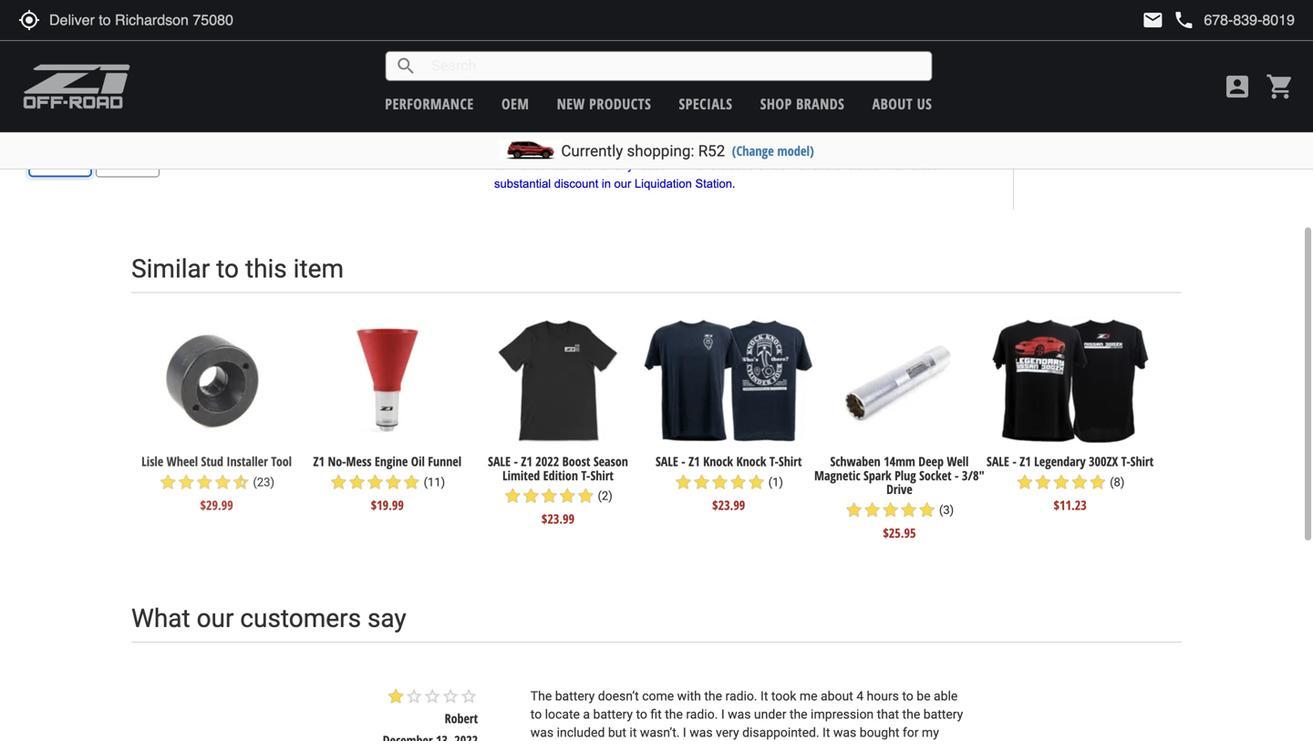 Task type: describe. For each thing, give the bounding box(es) containing it.
wasn't.
[[640, 726, 680, 741]]

0 horizontal spatial i
[[683, 726, 687, 741]]

disappointed.
[[743, 726, 820, 741]]

took
[[772, 689, 797, 704]]

1 vertical spatial it
[[823, 726, 831, 741]]

shopping_cart
[[1266, 72, 1296, 101]]

(2951-
[[690, 81, 732, 98]]

is"
[[932, 140, 945, 154]]

returned
[[550, 159, 594, 172]]

this
[[245, 254, 287, 284]]

question_answer ask a question about this product
[[1058, 125, 1258, 147]]

wheel
[[167, 453, 198, 470]]

several
[[730, 159, 768, 172]]

to down the
[[531, 708, 542, 723]]

ask
[[1084, 128, 1102, 145]]

1 horizontal spatial items
[[889, 159, 918, 172]]

$19.99
[[371, 497, 404, 514]]

(1)
[[769, 476, 784, 489]]

was down impression
[[834, 726, 857, 741]]

- inside the schwaben 14mm deep well magnetic spark plug socket - 3/8" drive star star star star star (3) $25.95
[[955, 467, 959, 484]]

3/8"
[[963, 467, 985, 484]]

about us
[[873, 94, 933, 114]]

1 vertical spatial our
[[197, 604, 234, 634]]

sale for $11.23
[[987, 453, 1010, 470]]

1 star_border from the left
[[405, 688, 424, 706]]

mess
[[346, 453, 372, 470]]

installer
[[227, 453, 268, 470]]

to inside due to the availability and condition of these parts, all liquidation items are sold "as is" and cannot be returned for any reason. z1 offers several blemished / overstock items at a substantial discount in our liquidation station.
[[520, 140, 530, 154]]

no-
[[328, 453, 346, 470]]

reason.
[[637, 159, 677, 172]]

my_location
[[18, 9, 40, 31]]

funnel
[[428, 453, 462, 470]]

fit
[[651, 708, 662, 723]]

mail phone
[[1143, 9, 1196, 31]]

$25.95
[[884, 525, 917, 542]]

t- inside sale - z1 2022 boost season limited edition t-shirt star star star star star (2) $23.99
[[582, 467, 591, 484]]

mail link
[[1143, 9, 1165, 31]]

(2)
[[598, 490, 613, 503]]

due to the availability and condition of these parts, all liquidation items are sold "as is" and cannot be returned for any reason. z1 offers several blemished / overstock items at a substantial discount in our liquidation station.
[[495, 140, 968, 191]]

oem link
[[502, 94, 530, 114]]

r52
[[699, 142, 726, 160]]

$23.99 inside sale - z1 knock knock t-shirt star star star star star (1) $23.99
[[713, 497, 746, 514]]

(23)
[[253, 476, 275, 489]]

"as
[[912, 140, 929, 154]]

tool
[[271, 453, 292, 470]]

question_answer
[[1058, 125, 1080, 147]]

/
[[829, 159, 832, 172]]

t- for sale - z1 knock knock t-shirt star star star star star (1) $23.99
[[770, 453, 779, 470]]

z1 for $11.23
[[1020, 453, 1032, 470]]

performance link
[[385, 94, 474, 114]]

to left this
[[216, 254, 239, 284]]

what our customers say
[[131, 604, 407, 634]]

14mm
[[884, 453, 916, 470]]

well
[[947, 453, 969, 470]]

that
[[877, 708, 900, 723]]

shop brands link
[[761, 94, 845, 114]]

$11.23
[[1054, 497, 1087, 514]]

t- for sale - z1 legendary 300zx t-shirt star star star star star (8) $11.23
[[1122, 453, 1131, 470]]

z1 motorsports logo image
[[23, 64, 131, 109]]

currently
[[561, 142, 623, 160]]

it
[[630, 726, 637, 741]]

performance
[[385, 94, 474, 114]]

of
[[684, 140, 694, 154]]

robert
[[445, 710, 478, 728]]

star star_border star_border star_border star_border robert
[[387, 688, 478, 728]]

substantial
[[495, 177, 551, 191]]

oem
[[502, 94, 530, 114]]

z1 inside z1 no-mess engine oil funnel star star star star star (11) $19.99
[[313, 453, 325, 470]]

m12™ radio + charger (2951-20)
[[531, 81, 752, 98]]

new products
[[557, 94, 652, 114]]

the down the me
[[790, 708, 808, 723]]

+
[[621, 81, 629, 98]]

0 horizontal spatial about
[[873, 94, 914, 114]]

question
[[1115, 128, 1160, 145]]

sale for $23.99
[[656, 453, 679, 470]]

at
[[921, 159, 931, 172]]

included
[[557, 726, 605, 741]]

edition
[[544, 467, 578, 484]]

lisle
[[142, 453, 164, 470]]

search
[[395, 55, 417, 77]]

2 knock from the left
[[737, 453, 767, 470]]

hours
[[867, 689, 900, 704]]

4
[[857, 689, 864, 704]]

all
[[763, 140, 775, 154]]

parts,
[[730, 140, 760, 154]]

limited
[[503, 467, 540, 484]]

was left very
[[690, 726, 713, 741]]

z1 for star
[[521, 453, 533, 470]]

for inside the battery doesn't come with the radio. it took me about 4 hours to be able to locate a battery to fit the radio. i was under the impression that the battery was included but it wasn't. i was very disappointed. it was bought for
[[903, 726, 919, 741]]

1 knock from the left
[[704, 453, 734, 470]]

shirt for sale - z1 legendary 300zx t-shirt star star star star star (8) $11.23
[[1131, 453, 1154, 470]]

was down locate
[[531, 726, 554, 741]]

about
[[821, 689, 854, 704]]

overstock
[[835, 159, 886, 172]]

(change
[[733, 142, 775, 160]]

liquidation
[[635, 177, 692, 191]]

about us link
[[873, 94, 933, 114]]

station.
[[696, 177, 736, 191]]

be inside the battery doesn't come with the radio. it took me about 4 hours to be able to locate a battery to fit the radio. i was under the impression that the battery was included but it wasn't. i was very disappointed. it was bought for
[[917, 689, 931, 704]]

what
[[131, 604, 190, 634]]

shirt for sale - z1 knock knock t-shirt star star star star star (1) $23.99
[[779, 453, 802, 470]]

our inside due to the availability and condition of these parts, all liquidation items are sold "as is" and cannot be returned for any reason. z1 offers several blemished / overstock items at a substantial discount in our liquidation station.
[[615, 177, 632, 191]]

schwaben 14mm deep well magnetic spark plug socket - 3/8" drive star star star star star (3) $25.95
[[815, 453, 985, 542]]

$23.99 inside sale - z1 2022 boost season limited edition t-shirt star star star star star (2) $23.99
[[542, 511, 575, 528]]

are
[[866, 140, 884, 154]]

4 star_border from the left
[[460, 688, 478, 706]]

was up very
[[728, 708, 751, 723]]

product
[[1219, 128, 1258, 145]]

battery up the but
[[594, 708, 633, 723]]

lisle wheel stud installer tool star star star star star_half (23) $29.99
[[142, 453, 292, 514]]

sale - z1 legendary 300zx t-shirt star star star star star (8) $11.23
[[987, 453, 1154, 514]]

the right fit
[[665, 708, 683, 723]]

doesn't
[[598, 689, 639, 704]]

shopping:
[[627, 142, 695, 160]]

engine
[[375, 453, 408, 470]]

m12™
[[531, 81, 574, 98]]

stud
[[201, 453, 223, 470]]

- for $23.99
[[682, 453, 686, 470]]

a inside due to the availability and condition of these parts, all liquidation items are sold "as is" and cannot be returned for any reason. z1 offers several blemished / overstock items at a substantial discount in our liquidation station.
[[934, 159, 941, 172]]

1 horizontal spatial i
[[722, 708, 725, 723]]



Task type: vqa. For each thing, say whether or not it's contained in the screenshot.


Task type: locate. For each thing, give the bounding box(es) containing it.
the battery doesn't come with the radio. it took me about 4 hours to be able to locate a battery to fit the radio. i was under the impression that the battery was included but it wasn't. i was very disappointed. it was bought for 
[[531, 689, 964, 742]]

0 vertical spatial our
[[615, 177, 632, 191]]

season
[[594, 453, 629, 470]]

sale right 3/8"
[[987, 453, 1010, 470]]

1 vertical spatial radio.
[[686, 708, 718, 723]]

for inside due to the availability and condition of these parts, all liquidation items are sold "as is" and cannot be returned for any reason. z1 offers several blemished / overstock items at a substantial discount in our liquidation station.
[[597, 159, 611, 172]]

socket
[[920, 467, 952, 484]]

20)
[[732, 81, 752, 98]]

legendary
[[1035, 453, 1086, 470]]

able
[[934, 689, 958, 704]]

1 horizontal spatial knock
[[737, 453, 767, 470]]

be
[[533, 159, 547, 172], [917, 689, 931, 704]]

i up very
[[722, 708, 725, 723]]

similar to this item
[[131, 254, 344, 284]]

items up overstock
[[835, 140, 863, 154]]

any
[[615, 159, 634, 172]]

the inside due to the availability and condition of these parts, all liquidation items are sold "as is" and cannot be returned for any reason. z1 offers several blemished / overstock items at a substantial discount in our liquidation station.
[[533, 140, 549, 154]]

a right at
[[934, 159, 941, 172]]

sale - z1 knock knock t-shirt star star star star star (1) $23.99
[[656, 453, 802, 514]]

about inside question_answer ask a question about this product
[[1163, 128, 1193, 145]]

was
[[728, 708, 751, 723], [531, 726, 554, 741], [690, 726, 713, 741], [834, 726, 857, 741]]

impression
[[811, 708, 874, 723]]

2 and from the left
[[948, 140, 968, 154]]

but
[[608, 726, 627, 741]]

1 horizontal spatial be
[[917, 689, 931, 704]]

0 vertical spatial i
[[722, 708, 725, 723]]

(8)
[[1111, 476, 1125, 489]]

shirt inside sale - z1 2022 boost season limited edition t-shirt star star star star star (2) $23.99
[[591, 467, 614, 484]]

it down impression
[[823, 726, 831, 741]]

z1 inside due to the availability and condition of these parts, all liquidation items are sold "as is" and cannot be returned for any reason. z1 offers several blemished / overstock items at a substantial discount in our liquidation station.
[[680, 159, 694, 172]]

magnetic
[[815, 467, 861, 484]]

shop
[[761, 94, 793, 114]]

star_border
[[405, 688, 424, 706], [424, 688, 442, 706], [442, 688, 460, 706], [460, 688, 478, 706]]

be left able
[[917, 689, 931, 704]]

1 horizontal spatial a
[[934, 159, 941, 172]]

be inside due to the availability and condition of these parts, all liquidation items are sold "as is" and cannot be returned for any reason. z1 offers several blemished / overstock items at a substantial discount in our liquidation station.
[[533, 159, 547, 172]]

1 vertical spatial for
[[903, 726, 919, 741]]

1 horizontal spatial for
[[903, 726, 919, 741]]

for up in
[[597, 159, 611, 172]]

for right bought in the bottom right of the page
[[903, 726, 919, 741]]

schwaben
[[831, 453, 881, 470]]

account_box
[[1224, 72, 1253, 101]]

the right that
[[903, 708, 921, 723]]

t- right edition
[[582, 467, 591, 484]]

0 horizontal spatial for
[[597, 159, 611, 172]]

0 horizontal spatial a
[[583, 708, 590, 723]]

offers
[[697, 159, 726, 172]]

battery down able
[[924, 708, 964, 723]]

0 horizontal spatial our
[[197, 604, 234, 634]]

1 vertical spatial about
[[1163, 128, 1193, 145]]

star inside star star_border star_border star_border star_border robert
[[387, 688, 405, 706]]

us
[[918, 94, 933, 114]]

star
[[159, 473, 177, 492], [177, 473, 195, 492], [195, 473, 214, 492], [214, 473, 232, 492], [330, 473, 348, 492], [348, 473, 366, 492], [366, 473, 385, 492], [385, 473, 403, 492], [403, 473, 421, 492], [675, 473, 693, 492], [693, 473, 711, 492], [711, 473, 729, 492], [729, 473, 748, 492], [748, 473, 766, 492], [1016, 473, 1035, 492], [1035, 473, 1053, 492], [1053, 473, 1071, 492], [1071, 473, 1089, 492], [1089, 473, 1108, 492], [504, 487, 522, 506], [522, 487, 540, 506], [540, 487, 559, 506], [559, 487, 577, 506], [577, 487, 595, 506], [846, 501, 864, 520], [864, 501, 882, 520], [882, 501, 900, 520], [900, 501, 919, 520], [919, 501, 937, 520], [387, 688, 405, 706]]

radio. up the under
[[726, 689, 758, 704]]

$29.99
[[200, 497, 233, 514]]

in
[[602, 177, 611, 191]]

to right the hours
[[903, 689, 914, 704]]

$23.99
[[713, 497, 746, 514], [542, 511, 575, 528]]

be up substantial
[[533, 159, 547, 172]]

z1 left no-
[[313, 453, 325, 470]]

- right season
[[682, 453, 686, 470]]

1 vertical spatial a
[[583, 708, 590, 723]]

0 horizontal spatial sale
[[488, 453, 511, 470]]

shopping_cart link
[[1262, 72, 1296, 101]]

shirt inside sale - z1 legendary 300zx t-shirt star star star star star (8) $11.23
[[1131, 453, 1154, 470]]

availability
[[553, 140, 607, 154]]

about
[[873, 94, 914, 114], [1163, 128, 1193, 145]]

z1 inside sale - z1 knock knock t-shirt star star star star star (1) $23.99
[[689, 453, 700, 470]]

sale left 2022
[[488, 453, 511, 470]]

t- right 300zx
[[1122, 453, 1131, 470]]

sold
[[887, 140, 909, 154]]

radio
[[579, 81, 617, 98]]

0 horizontal spatial $23.99
[[542, 511, 575, 528]]

to left fit
[[636, 708, 648, 723]]

0 horizontal spatial items
[[835, 140, 863, 154]]

charger
[[634, 81, 686, 98]]

it up the under
[[761, 689, 769, 704]]

1 sale from the left
[[488, 453, 511, 470]]

z1 for $23.99
[[689, 453, 700, 470]]

1 horizontal spatial our
[[615, 177, 632, 191]]

2022
[[536, 453, 560, 470]]

z1
[[680, 159, 694, 172], [313, 453, 325, 470], [521, 453, 533, 470], [689, 453, 700, 470], [1020, 453, 1032, 470]]

0 vertical spatial it
[[761, 689, 769, 704]]

to right "due"
[[520, 140, 530, 154]]

and right is" at the top
[[948, 140, 968, 154]]

0 vertical spatial a
[[934, 159, 941, 172]]

- inside sale - z1 legendary 300zx t-shirt star star star star star (8) $11.23
[[1013, 453, 1017, 470]]

z1 left legendary
[[1020, 453, 1032, 470]]

and up any
[[611, 140, 630, 154]]

shop brands
[[761, 94, 845, 114]]

radio. down with
[[686, 708, 718, 723]]

phone
[[1174, 9, 1196, 31]]

- left 3/8"
[[955, 467, 959, 484]]

a up included in the left of the page
[[583, 708, 590, 723]]

0 vertical spatial radio.
[[726, 689, 758, 704]]

for
[[597, 159, 611, 172], [903, 726, 919, 741]]

1 and from the left
[[611, 140, 630, 154]]

and
[[611, 140, 630, 154], [948, 140, 968, 154]]

z1 inside sale - z1 legendary 300zx t-shirt star star star star star (8) $11.23
[[1020, 453, 1032, 470]]

0 horizontal spatial radio.
[[686, 708, 718, 723]]

1 horizontal spatial about
[[1163, 128, 1193, 145]]

specials
[[679, 94, 733, 114]]

the right "due"
[[533, 140, 549, 154]]

2 sale from the left
[[656, 453, 679, 470]]

z1 no-mess engine oil funnel star star star star star (11) $19.99
[[313, 453, 462, 514]]

0 horizontal spatial t-
[[582, 467, 591, 484]]

z1 right season
[[689, 453, 700, 470]]

currently shopping: r52 (change model)
[[561, 142, 815, 160]]

2 horizontal spatial shirt
[[1131, 453, 1154, 470]]

our right what
[[197, 604, 234, 634]]

i right wasn't.
[[683, 726, 687, 741]]

say
[[368, 604, 407, 634]]

0 vertical spatial be
[[533, 159, 547, 172]]

z1 down of
[[680, 159, 694, 172]]

1 horizontal spatial $23.99
[[713, 497, 746, 514]]

t- inside sale - z1 legendary 300zx t-shirt star star star star star (8) $11.23
[[1122, 453, 1131, 470]]

0 vertical spatial for
[[597, 159, 611, 172]]

our right in
[[615, 177, 632, 191]]

- inside sale - z1 knock knock t-shirt star star star star star (1) $23.99
[[682, 453, 686, 470]]

sale inside sale - z1 knock knock t-shirt star star star star star (1) $23.99
[[656, 453, 679, 470]]

spark
[[864, 467, 892, 484]]

sale inside sale - z1 legendary 300zx t-shirt star star star star star (8) $11.23
[[987, 453, 1010, 470]]

drive
[[887, 481, 913, 498]]

1 horizontal spatial sale
[[656, 453, 679, 470]]

0 horizontal spatial and
[[611, 140, 630, 154]]

(11)
[[424, 476, 445, 489]]

phone link
[[1174, 9, 1296, 31]]

bought
[[860, 726, 900, 741]]

due
[[495, 140, 516, 154]]

the
[[531, 689, 552, 704]]

0 horizontal spatial it
[[761, 689, 769, 704]]

(3)
[[940, 504, 955, 517]]

boost
[[563, 453, 591, 470]]

plug
[[895, 467, 917, 484]]

3 star_border from the left
[[442, 688, 460, 706]]

- right 3/8"
[[1013, 453, 1017, 470]]

0 vertical spatial about
[[873, 94, 914, 114]]

t- up (1)
[[770, 453, 779, 470]]

item
[[294, 254, 344, 284]]

- for star
[[514, 453, 518, 470]]

sale right season
[[656, 453, 679, 470]]

- for $11.23
[[1013, 453, 1017, 470]]

0 vertical spatial items
[[835, 140, 863, 154]]

shirt right 300zx
[[1131, 453, 1154, 470]]

shirt up (2)
[[591, 467, 614, 484]]

sale inside sale - z1 2022 boost season limited edition t-shirt star star star star star (2) $23.99
[[488, 453, 511, 470]]

a
[[934, 159, 941, 172], [583, 708, 590, 723]]

locate
[[545, 708, 580, 723]]

1 horizontal spatial t-
[[770, 453, 779, 470]]

shirt up (1)
[[779, 453, 802, 470]]

2 horizontal spatial t-
[[1122, 453, 1131, 470]]

me
[[800, 689, 818, 704]]

condition
[[634, 140, 681, 154]]

battery up locate
[[555, 689, 595, 704]]

1 horizontal spatial shirt
[[779, 453, 802, 470]]

1 vertical spatial be
[[917, 689, 931, 704]]

t- inside sale - z1 knock knock t-shirt star star star star star (1) $23.99
[[770, 453, 779, 470]]

z1 inside sale - z1 2022 boost season limited edition t-shirt star star star star star (2) $23.99
[[521, 453, 533, 470]]

oil
[[411, 453, 425, 470]]

about left this
[[1163, 128, 1193, 145]]

Search search field
[[417, 52, 932, 80]]

1 vertical spatial i
[[683, 726, 687, 741]]

1 vertical spatial items
[[889, 159, 918, 172]]

liquidation
[[778, 140, 832, 154]]

- left 2022
[[514, 453, 518, 470]]

model)
[[778, 142, 815, 160]]

0 horizontal spatial shirt
[[591, 467, 614, 484]]

0 horizontal spatial be
[[533, 159, 547, 172]]

with
[[678, 689, 702, 704]]

items down sold
[[889, 159, 918, 172]]

1 horizontal spatial radio.
[[726, 689, 758, 704]]

discount
[[555, 177, 599, 191]]

customers
[[240, 604, 361, 634]]

shirt inside sale - z1 knock knock t-shirt star star star star star (1) $23.99
[[779, 453, 802, 470]]

specials link
[[679, 94, 733, 114]]

2 horizontal spatial sale
[[987, 453, 1010, 470]]

3 sale from the left
[[987, 453, 1010, 470]]

1 horizontal spatial it
[[823, 726, 831, 741]]

about left us
[[873, 94, 914, 114]]

a inside the battery doesn't come with the radio. it took me about 4 hours to be able to locate a battery to fit the radio. i was under the impression that the battery was included but it wasn't. i was very disappointed. it was bought for
[[583, 708, 590, 723]]

1 horizontal spatial and
[[948, 140, 968, 154]]

2 star_border from the left
[[424, 688, 442, 706]]

0 horizontal spatial knock
[[704, 453, 734, 470]]

z1 left 2022
[[521, 453, 533, 470]]

the right with
[[705, 689, 723, 704]]

knock
[[704, 453, 734, 470], [737, 453, 767, 470]]

new products link
[[557, 94, 652, 114]]

(change model) link
[[733, 142, 815, 160]]

- inside sale - z1 2022 boost season limited edition t-shirt star star star star star (2) $23.99
[[514, 453, 518, 470]]

sale for star
[[488, 453, 511, 470]]



